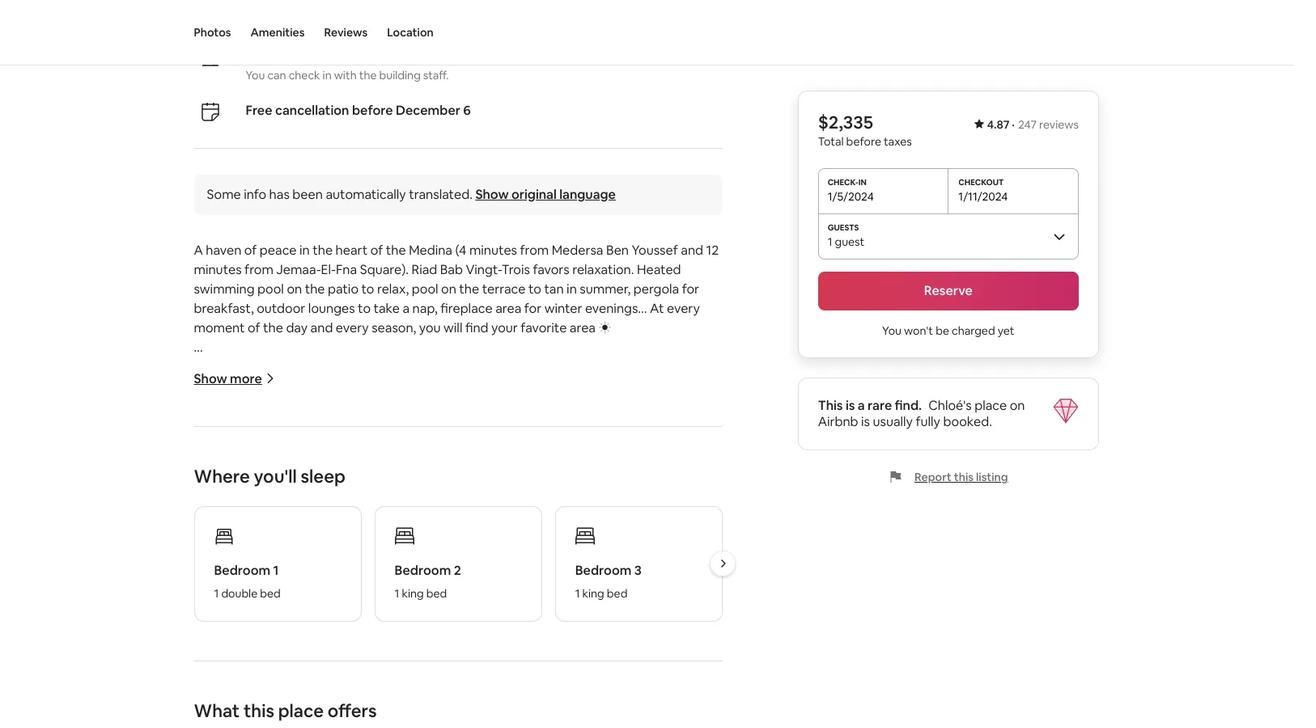 Task type: locate. For each thing, give the bounding box(es) containing it.
working.
[[441, 13, 486, 27]]

free
[[246, 102, 272, 119]]

is up riad.
[[248, 591, 257, 608]]

usually
[[873, 414, 913, 431]]

number
[[634, 378, 681, 395], [312, 397, 359, 414]]

2
[[454, 562, 461, 579]]

bab right //
[[422, 378, 445, 395]]

amenities button
[[250, 0, 305, 65]]

from down peace
[[244, 261, 273, 278]]

has right also
[[534, 650, 554, 667]]

where down three
[[362, 397, 399, 414]]

1 vertical spatial fashioned
[[546, 533, 605, 550]]

1 vertical spatial with
[[334, 68, 357, 82]]

2 the from the top
[[194, 689, 217, 706]]

feel inside if you like our riad but it is fully booked for your dates, feel free to look at our 2nd riad : https://www.airbnb.com/h/riadbinebine
[[514, 436, 537, 453]]

bright,
[[402, 689, 441, 706]]

yet
[[998, 324, 1015, 338]]

total right you.
[[513, 591, 543, 608]]

rare
[[868, 397, 892, 414]]

1 horizontal spatial a
[[246, 13, 254, 27]]

bedroom inside bedroom 1 1 double bed
[[214, 562, 270, 579]]

0 horizontal spatial riad
[[219, 689, 242, 706]]

at right the "look"
[[611, 436, 623, 453]]

1 bed from the left
[[260, 587, 281, 601]]

bedroom inside bedroom 3 1 king bed
[[575, 562, 632, 579]]

fully left booked
[[349, 436, 374, 453]]

reserve
[[924, 282, 973, 299]]

0 vertical spatial a
[[246, 13, 254, 27]]

be
[[936, 324, 950, 338]]

1 horizontal spatial you'll
[[336, 553, 366, 570]]

next image
[[718, 559, 727, 569]]

in up jemaa-
[[299, 242, 310, 259]]

furniture.
[[354, 533, 409, 550]]

riad up riad.
[[219, 591, 245, 608]]

language
[[559, 186, 616, 203]]

1 vertical spatial every
[[336, 320, 369, 337]]

riad down medina on the top left
[[412, 261, 437, 278]]

your right find
[[491, 320, 518, 337]]

booked
[[377, 436, 422, 453]]

3 bedroom from the left
[[575, 562, 632, 579]]

feel inside our riad was completely renovated in 2018 and then we did some new improvement work in 2020 to combine comfort and old-fashioned charm by mixing moroccan craftsmanship and vintage furniture. authentic, with an old-fashioned decor where each room tells its own story, you'll quickly feel right at home!
[[414, 553, 436, 570]]

1 horizontal spatial as
[[269, 669, 282, 686]]

1 horizontal spatial fully
[[393, 591, 418, 608]]

can left check
[[267, 68, 286, 82]]

is inside if you like our riad but it is fully booked for your dates, feel free to look at our 2nd riad : https://www.airbnb.com/h/riadbinebine
[[337, 436, 346, 453]]

1 horizontal spatial has
[[534, 650, 554, 667]]

people.
[[586, 689, 631, 706]]

1 vertical spatial a
[[858, 397, 865, 414]]

airbnb
[[818, 414, 859, 431]]

before down $2,335
[[847, 134, 882, 149]]

total inside $2,335 total before taxes
[[818, 134, 844, 149]]

photos button
[[194, 0, 231, 65]]

1 king from the left
[[402, 587, 424, 601]]

where down moroccan
[[646, 533, 683, 550]]

1 horizontal spatial number
[[634, 378, 681, 395]]

1 horizontal spatial minutes
[[469, 242, 517, 259]]

0 horizontal spatial bedroom
[[214, 562, 270, 579]]

0 vertical spatial place
[[975, 397, 1007, 414]]

to right welcome
[[253, 378, 266, 395]]

will
[[444, 320, 462, 337]]

from up the "favors"
[[520, 242, 549, 259]]

1 vertical spatial a
[[194, 242, 203, 259]]

it right exclusively,
[[371, 591, 379, 608]]

as
[[227, 669, 240, 686], [269, 669, 282, 686]]

you down nap,
[[419, 320, 441, 337]]

fireplace
[[441, 300, 493, 317]]

0 vertical spatial total
[[818, 134, 844, 149]]

this left "listing"
[[954, 470, 974, 485]]

1 for bedroom 3
[[575, 587, 580, 601]]

evenings...
[[585, 300, 647, 317]]

work
[[194, 514, 223, 531]]

1 guest
[[828, 235, 865, 249]]

old- down 2018
[[420, 514, 444, 531]]

1 vertical spatial you'll
[[336, 553, 366, 570]]

it down terrace.
[[444, 689, 452, 706]]

well-
[[364, 13, 389, 27]]

has right info
[[269, 186, 290, 203]]

1 vertical spatial number
[[312, 397, 359, 414]]

0 horizontal spatial room
[[194, 553, 226, 570]]

0 vertical spatial a
[[403, 300, 410, 317]]

from
[[520, 242, 549, 259], [244, 261, 273, 278]]

where
[[362, 397, 399, 414], [646, 533, 683, 550]]

1 horizontal spatial you
[[883, 324, 902, 338]]

translated.
[[409, 186, 473, 203]]

2 bedroom from the left
[[395, 562, 451, 579]]

at inside if you like our riad but it is fully booked for your dates, feel free to look at our 2nd riad : https://www.airbnb.com/h/riadbinebine
[[611, 436, 623, 453]]

0 horizontal spatial a
[[194, 242, 203, 259]]

1 inside 1 guest dropdown button
[[828, 235, 833, 249]]

old- down charm
[[523, 533, 546, 550]]

your left dates, at bottom left
[[445, 436, 472, 453]]

1 horizontal spatial patio
[[328, 281, 359, 298]]

for right the "pergola"
[[682, 281, 699, 298]]

1 right the its on the bottom of the page
[[273, 562, 279, 579]]

very
[[373, 689, 399, 706]]

show more button
[[194, 370, 275, 387]]

1 bedroom from the left
[[214, 562, 270, 579]]

bedroom for bedroom 3
[[575, 562, 632, 579]]

room left wifi
[[256, 13, 284, 27]]

on down includes
[[655, 650, 671, 667]]

1 left the double
[[214, 587, 219, 601]]

you for you can check in with the building staff.
[[246, 68, 265, 82]]

of inside composed of 5 bedrooms and 5 bathrooms, the riad also has an outdoor pool on the patio as well as a refreshing pool on the terrace. the riad is spacious, open and very bright, it can accommodate 10 people.
[[263, 650, 275, 667]]

and inside welcome to riad bab twenty-three // bab means "door" in arabic and the number 23 indicates the street number where the riad is located.
[[586, 378, 608, 395]]

1 vertical spatial at
[[470, 553, 482, 570]]

riad down composed
[[219, 689, 242, 706]]

with up home!
[[477, 533, 503, 550]]

2 vertical spatial with
[[477, 533, 503, 550]]

area
[[495, 300, 521, 317], [570, 320, 596, 337]]

bedroom left 2
[[395, 562, 451, 579]]

reviews
[[324, 25, 368, 40]]

bed for 3
[[607, 587, 627, 601]]

this down well
[[244, 700, 274, 723]]

1 vertical spatial before
[[847, 134, 882, 149]]

0 vertical spatial you'll
[[254, 465, 297, 488]]

on right booked.
[[1010, 397, 1025, 414]]

our
[[194, 494, 216, 511]]

it right but in the left of the page
[[326, 436, 335, 453]]

of up well
[[263, 650, 275, 667]]

is down means in the bottom left of the page
[[453, 397, 462, 414]]

riad
[[482, 650, 505, 667], [219, 689, 242, 706]]

bedroom up the double
[[214, 562, 270, 579]]

our
[[252, 436, 272, 453], [625, 436, 645, 453]]

of
[[244, 242, 257, 259], [371, 242, 383, 259], [248, 320, 260, 337], [263, 650, 275, 667]]

1 inside bedroom 3 1 king bed
[[575, 587, 580, 601]]

you inside if you like our riad but it is fully booked for your dates, feel free to look at our 2nd riad : https://www.airbnb.com/h/riadbinebine
[[205, 436, 226, 453]]

bed for 2
[[426, 587, 447, 601]]

you
[[246, 68, 265, 82], [883, 324, 902, 338]]

welcome to riad bab twenty-three // bab means "door" in arabic and the number 23 indicates the street number where the riad is located.
[[194, 378, 701, 414]]

1 horizontal spatial king
[[582, 587, 604, 601]]

number left "23"
[[634, 378, 681, 395]]

has inside composed of 5 bedrooms and 5 bathrooms, the riad also has an outdoor pool on the patio as well as a refreshing pool on the terrace. the riad is spacious, open and very bright, it can accommodate 10 people.
[[534, 650, 554, 667]]

fully
[[916, 414, 941, 431], [349, 436, 374, 453], [393, 591, 418, 608]]

//
[[408, 378, 419, 395]]

you right if
[[205, 436, 226, 453]]

1 horizontal spatial feel
[[514, 436, 537, 453]]

bed inside bedroom 2 1 king bed
[[426, 587, 447, 601]]

bed right the double
[[260, 587, 281, 601]]

bab inside a haven of peace in the heart of the medina (4 minutes from medersa ben youssef and 12 minutes from jemaa-el-fna square). riad bab vingt-trois favors relaxation. heated swimming pool on the patio to relax, pool on the terrace to tan in summer, pergola for breakfast, outdoor lounges to take a nap, fireplace area for winter evenings... at every moment of the day and every season, you will find your favorite area ☀
[[440, 261, 463, 278]]

1 horizontal spatial show
[[475, 186, 509, 203]]

king inside bedroom 3 1 king bed
[[582, 587, 604, 601]]

but
[[303, 436, 324, 453]]

the down composed
[[194, 689, 217, 706]]

2 our from the left
[[625, 436, 645, 453]]

show up indicates
[[194, 370, 227, 387]]

1 horizontal spatial bedroom
[[395, 562, 451, 579]]

2 5 from the left
[[378, 650, 385, 667]]

every
[[667, 300, 700, 317], [336, 320, 369, 337]]

area down the terrace in the top left of the page
[[495, 300, 521, 317]]

0 vertical spatial it
[[326, 436, 335, 453]]

trois
[[502, 261, 530, 278]]

0 horizontal spatial before
[[352, 102, 393, 119]]

0 horizontal spatial your
[[445, 436, 472, 453]]

0 vertical spatial this
[[954, 470, 974, 485]]

fashioned down the mixing
[[546, 533, 605, 550]]

rented
[[260, 591, 300, 608]]

0 vertical spatial the
[[194, 591, 217, 608]]

1 horizontal spatial where
[[646, 533, 683, 550]]

where inside our riad was completely renovated in 2018 and then we did some new improvement work in 2020 to combine comfort and old-fashioned charm by mixing moroccan craftsmanship and vintage furniture. authentic, with an old-fashioned decor where each room tells its own story, you'll quickly feel right at home!
[[646, 533, 683, 550]]

show
[[475, 186, 509, 203], [194, 370, 227, 387]]

1 horizontal spatial fashioned
[[546, 533, 605, 550]]

bedroom inside bedroom 2 1 king bed
[[395, 562, 451, 579]]

and
[[681, 242, 703, 259], [310, 320, 333, 337], [586, 378, 608, 395], [451, 494, 474, 511], [395, 514, 418, 531], [282, 533, 304, 550], [353, 650, 375, 667], [348, 689, 371, 706]]

on
[[287, 281, 302, 298], [441, 281, 456, 298], [1010, 397, 1025, 414], [655, 650, 671, 667], [388, 669, 403, 686]]

bab down (4
[[440, 261, 463, 278]]

you inside a haven of peace in the heart of the medina (4 minutes from medersa ben youssef and 12 minutes from jemaa-el-fna square). riad bab vingt-trois favors relaxation. heated swimming pool on the patio to relax, pool on the terrace to tan in summer, pergola for breakfast, outdoor lounges to take a nap, fireplace area for winter evenings... at every moment of the day and every season, you will find your favorite area ☀
[[419, 320, 441, 337]]

riad left :
[[674, 436, 699, 453]]

is right this
[[846, 397, 855, 414]]

outdoor up 'people.'
[[574, 650, 623, 667]]

to left relax,
[[361, 281, 374, 298]]

1 horizontal spatial a
[[403, 300, 410, 317]]

you'll up was
[[254, 465, 297, 488]]

a left rare
[[858, 397, 865, 414]]

it inside if you like our riad but it is fully booked for your dates, feel free to look at our 2nd riad : https://www.airbnb.com/h/riadbinebine
[[326, 436, 335, 453]]

private
[[421, 591, 463, 608]]

outdoor up day
[[257, 300, 305, 317]]

0 horizontal spatial with
[[286, 13, 309, 27]]

0 vertical spatial old-
[[420, 514, 444, 531]]

king inside bedroom 2 1 king bed
[[402, 587, 424, 601]]

a haven of peace in the heart of the medina (4 minutes from medersa ben youssef and 12 minutes from jemaa-el-fna square). riad bab vingt-trois favors relaxation. heated swimming pool on the patio to relax, pool on the terrace to tan in summer, pergola for breakfast, outdoor lounges to take a nap, fireplace area for winter evenings... at every moment of the day and every season, you will find your favorite area ☀
[[194, 242, 722, 337]]

fully left private on the left bottom
[[393, 591, 418, 608]]

1 vertical spatial patio
[[194, 669, 225, 686]]

1 horizontal spatial before
[[847, 134, 882, 149]]

feel left free on the left of page
[[514, 436, 537, 453]]

1 vertical spatial fully
[[349, 436, 374, 453]]

a for a haven of peace in the heart of the medina (4 minutes from medersa ben youssef and 12 minutes from jemaa-el-fna square). riad bab vingt-trois favors relaxation. heated swimming pool on the patio to relax, pool on the terrace to tan in summer, pergola for breakfast, outdoor lounges to take a nap, fireplace area for winter evenings... at every moment of the day and every season, you will find your favorite area ☀
[[194, 242, 203, 259]]

1 horizontal spatial place
[[975, 397, 1007, 414]]

1 vertical spatial place
[[278, 700, 324, 723]]

1 horizontal spatial every
[[667, 300, 700, 317]]

minutes
[[469, 242, 517, 259], [194, 261, 242, 278]]

at right 2
[[470, 553, 482, 570]]

located.
[[465, 397, 513, 414]]

if you like our riad but it is fully booked for your dates, feel free to look at our 2nd riad : https://www.airbnb.com/h/riadbinebine
[[194, 436, 708, 472]]

0 horizontal spatial fashioned
[[444, 514, 503, 531]]

our right the "like"
[[252, 436, 272, 453]]

can down terrace.
[[455, 689, 477, 706]]

1 vertical spatial outdoor
[[574, 650, 623, 667]]

to
[[361, 281, 374, 298], [528, 281, 541, 298], [358, 300, 371, 317], [253, 378, 266, 395], [567, 436, 580, 453], [272, 514, 285, 531]]

includes
[[622, 591, 671, 608]]

wifi
[[312, 13, 330, 27]]

0 horizontal spatial a
[[285, 669, 292, 686]]

and right the arabic
[[586, 378, 608, 395]]

to right free on the left of page
[[567, 436, 580, 453]]

for right booked
[[425, 436, 443, 453]]

composed of 5 bedrooms and 5 bathrooms, the riad also has an outdoor pool on the patio as well as a refreshing pool on the terrace. the riad is spacious, open and very bright, it can accommodate 10 people.
[[194, 650, 696, 706]]

1 horizontal spatial room
[[256, 13, 284, 27]]

1 horizontal spatial this
[[954, 470, 974, 485]]

is
[[453, 397, 462, 414], [846, 397, 855, 414], [862, 414, 870, 431], [337, 436, 346, 453], [248, 591, 257, 608], [382, 591, 391, 608], [245, 689, 254, 706]]

bedroom up price
[[575, 562, 632, 579]]

fully inside chloé's place on airbnb is usually fully booked.
[[916, 414, 941, 431]]

2 king from the left
[[582, 587, 604, 601]]

1 vertical spatial room
[[194, 553, 226, 570]]

0 vertical spatial patio
[[328, 281, 359, 298]]

can inside composed of 5 bedrooms and 5 bathrooms, the riad also has an outdoor pool on the patio as well as a refreshing pool on the terrace. the riad is spacious, open and very bright, it can accommodate 10 people.
[[455, 689, 477, 706]]

outdoor inside a haven of peace in the heart of the medina (4 minutes from medersa ben youssef and 12 minutes from jemaa-el-fna square). riad bab vingt-trois favors relaxation. heated swimming pool on the patio to relax, pool on the terrace to tan in summer, pergola for breakfast, outdoor lounges to take a nap, fireplace area for winter evenings... at every moment of the day and every season, you will find your favorite area ☀
[[257, 300, 305, 317]]

3 bed from the left
[[607, 587, 627, 601]]

you'll down vintage
[[336, 553, 366, 570]]

0 horizontal spatial you
[[205, 436, 226, 453]]

riad inside the riad is rented exclusively, it is fully private for you. total nightly price includes the entire riad.
[[219, 591, 245, 608]]

this for report
[[954, 470, 974, 485]]

youssef
[[632, 242, 678, 259]]

more
[[230, 370, 262, 387]]

1/5/2024
[[828, 189, 874, 204]]

you left won't
[[883, 324, 902, 338]]

and down 'lounges'
[[310, 320, 333, 337]]

the inside composed of 5 bedrooms and 5 bathrooms, the riad also has an outdoor pool on the patio as well as a refreshing pool on the terrace. the riad is spacious, open and very bright, it can accommodate 10 people.
[[194, 689, 217, 706]]

bedroom 3 1 king bed
[[575, 562, 642, 601]]

guest
[[835, 235, 865, 249]]

bed inside bedroom 1 1 double bed
[[260, 587, 281, 601]]

a left nap,
[[403, 300, 410, 317]]

our left '2nd'
[[625, 436, 645, 453]]

1 vertical spatial it
[[371, 591, 379, 608]]

0 horizontal spatial can
[[267, 68, 286, 82]]

0 vertical spatial feel
[[514, 436, 537, 453]]

6
[[463, 102, 471, 119]]

0 horizontal spatial as
[[227, 669, 240, 686]]

1 vertical spatial feel
[[414, 553, 436, 570]]

riad left also
[[482, 650, 505, 667]]

2nd
[[648, 436, 671, 453]]

1 vertical spatial has
[[534, 650, 554, 667]]

1 the from the top
[[194, 591, 217, 608]]

2 horizontal spatial a
[[858, 397, 865, 414]]

a left haven
[[194, 242, 203, 259]]

5 up very
[[378, 650, 385, 667]]

1 5 from the left
[[278, 650, 285, 667]]

1 inside bedroom 2 1 king bed
[[395, 587, 399, 601]]

0 horizontal spatial outdoor
[[257, 300, 305, 317]]

1 for bedroom 2
[[395, 587, 399, 601]]

1 horizontal spatial outdoor
[[574, 650, 623, 667]]

swimming
[[194, 281, 255, 298]]

vintage
[[307, 533, 352, 550]]

number down twenty- at the bottom left of page
[[312, 397, 359, 414]]

a up spacious,
[[285, 669, 292, 686]]

with left wifi
[[286, 13, 309, 27]]

is inside chloé's place on airbnb is usually fully booked.
[[862, 414, 870, 431]]

to left "take"
[[358, 300, 371, 317]]

for left you.
[[465, 591, 483, 608]]

minutes up vingt-
[[469, 242, 517, 259]]

you'll
[[254, 465, 297, 488], [336, 553, 366, 570]]

5 left "bedrooms"
[[278, 650, 285, 667]]

as down composed
[[227, 669, 240, 686]]

and up furniture.
[[395, 514, 418, 531]]

did
[[527, 494, 546, 511]]

you up free
[[246, 68, 265, 82]]

summer,
[[580, 281, 631, 298]]

an up 10
[[557, 650, 572, 667]]

1 horizontal spatial from
[[520, 242, 549, 259]]

place right chloé's
[[975, 397, 1007, 414]]

2 horizontal spatial bed
[[607, 587, 627, 601]]

before inside $2,335 total before taxes
[[847, 134, 882, 149]]

bed for 1
[[260, 587, 281, 601]]

you for you won't be charged yet
[[883, 324, 902, 338]]

king for bedroom 2
[[402, 587, 424, 601]]

price
[[589, 591, 619, 608]]

1 horizontal spatial our
[[625, 436, 645, 453]]

to inside welcome to riad bab twenty-three // bab means "door" in arabic and the number 23 indicates the street number where the riad is located.
[[253, 378, 266, 395]]

what this place offers
[[194, 700, 377, 723]]

1 horizontal spatial area
[[570, 320, 596, 337]]

0 horizontal spatial this
[[244, 700, 274, 723]]

own
[[273, 553, 298, 570]]

2 as from the left
[[269, 669, 282, 686]]

1 horizontal spatial at
[[611, 436, 623, 453]]

place
[[975, 397, 1007, 414], [278, 700, 324, 723]]

2 horizontal spatial it
[[444, 689, 452, 706]]

is inside welcome to riad bab twenty-three // bab means "door" in arabic and the number 23 indicates the street number where the riad is located.
[[453, 397, 462, 414]]

0 horizontal spatial where
[[362, 397, 399, 414]]

1 horizontal spatial your
[[491, 320, 518, 337]]

1 horizontal spatial 5
[[378, 650, 385, 667]]

1 vertical spatial your
[[445, 436, 472, 453]]

0 horizontal spatial bed
[[260, 587, 281, 601]]

amenities
[[250, 25, 305, 40]]

0 vertical spatial at
[[611, 436, 623, 453]]

2 horizontal spatial bedroom
[[575, 562, 632, 579]]

bed right nightly
[[607, 587, 627, 601]]

1 horizontal spatial you
[[419, 320, 441, 337]]

show more
[[194, 370, 262, 387]]

2 bed from the left
[[426, 587, 447, 601]]

a inside a haven of peace in the heart of the medina (4 minutes from medersa ben youssef and 12 minutes from jemaa-el-fna square). riad bab vingt-trois favors relaxation. heated swimming pool on the patio to relax, pool on the terrace to tan in summer, pergola for breakfast, outdoor lounges to take a nap, fireplace area for winter evenings... at every moment of the day and every season, you will find your favorite area ☀
[[194, 242, 203, 259]]

bed inside bedroom 3 1 king bed
[[607, 587, 627, 601]]

0 horizontal spatial you'll
[[254, 465, 297, 488]]

as right well
[[269, 669, 282, 686]]

2 horizontal spatial fully
[[916, 414, 941, 431]]

where
[[194, 465, 250, 488]]

feel down authentic,
[[414, 553, 436, 570]]

$2,335
[[818, 111, 874, 134]]

1 left price
[[575, 587, 580, 601]]

0 vertical spatial you
[[419, 320, 441, 337]]

outdoor inside composed of 5 bedrooms and 5 bathrooms, the riad also has an outdoor pool on the patio as well as a refreshing pool on the terrace. the riad is spacious, open and very bright, it can accommodate 10 people.
[[574, 650, 623, 667]]

0 vertical spatial fully
[[916, 414, 941, 431]]

bed
[[260, 587, 281, 601], [426, 587, 447, 601], [607, 587, 627, 601]]

minutes down haven
[[194, 261, 242, 278]]

king for bedroom 3
[[582, 587, 604, 601]]

room left tells
[[194, 553, 226, 570]]

square).
[[360, 261, 409, 278]]

report this listing
[[915, 470, 1008, 485]]

1 vertical spatial from
[[244, 261, 273, 278]]

automatically
[[326, 186, 406, 203]]

what
[[194, 700, 240, 723]]



Task type: describe. For each thing, give the bounding box(es) containing it.
fully inside if you like our riad but it is fully booked for your dates, feel free to look at our 2nd riad : https://www.airbnb.com/h/riadbinebine
[[349, 436, 374, 453]]

in left 2018
[[407, 494, 418, 511]]

pergola
[[633, 281, 679, 298]]

at inside our riad was completely renovated in 2018 and then we did some new improvement work in 2020 to combine comfort and old-fashioned charm by mixing moroccan craftsmanship and vintage furniture. authentic, with an old-fashioned decor where each room tells its own story, you'll quickly feel right at home!
[[470, 553, 482, 570]]

been
[[292, 186, 323, 203]]

place inside chloé's place on airbnb is usually fully booked.
[[975, 397, 1007, 414]]

improvement
[[613, 494, 693, 511]]

0 vertical spatial from
[[520, 242, 549, 259]]

0 vertical spatial show
[[475, 186, 509, 203]]

chloé's
[[929, 397, 972, 414]]

then
[[476, 494, 504, 511]]

where inside welcome to riad bab twenty-three // bab means "door" in arabic and the number 23 indicates the street number where the riad is located.
[[362, 397, 399, 414]]

to left tan
[[528, 281, 541, 298]]

the inside the riad is rented exclusively, it is fully private for you. total nightly price includes the entire riad.
[[194, 591, 217, 608]]

riad inside a haven of peace in the heart of the medina (4 minutes from medersa ben youssef and 12 minutes from jemaa-el-fna square). riad bab vingt-trois favors relaxation. heated swimming pool on the patio to relax, pool on the terrace to tan in summer, pergola for breakfast, outdoor lounges to take a nap, fireplace area for winter evenings... at every moment of the day and every season, you will find your favorite area ☀
[[412, 261, 437, 278]]

fully inside the riad is rented exclusively, it is fully private for you. total nightly price includes the entire riad.
[[393, 591, 418, 608]]

bedroom for bedroom 2
[[395, 562, 451, 579]]

in up craftsmanship
[[226, 514, 237, 531]]

open
[[315, 689, 345, 706]]

terrace
[[482, 281, 526, 298]]

photos
[[194, 25, 231, 40]]

an inside our riad was completely renovated in 2018 and then we did some new improvement work in 2020 to combine comfort and old-fashioned charm by mixing moroccan craftsmanship and vintage furniture. authentic, with an old-fashioned decor where each room tells its own story, you'll quickly feel right at home!
[[506, 533, 520, 550]]

0 horizontal spatial old-
[[420, 514, 444, 531]]

bedroom 2 1 king bed
[[395, 562, 461, 601]]

and left "then"
[[451, 494, 474, 511]]

reserve button
[[818, 272, 1079, 311]]

double
[[221, 587, 258, 601]]

decor
[[608, 533, 643, 550]]

0 vertical spatial with
[[286, 13, 309, 27]]

moment
[[194, 320, 245, 337]]

el-
[[321, 261, 336, 278]]

december
[[396, 102, 460, 119]]

bab up street
[[297, 378, 320, 395]]

relaxation.
[[572, 261, 634, 278]]

4.87 · 247 reviews
[[988, 117, 1079, 132]]

1 horizontal spatial riad
[[482, 650, 505, 667]]

before for free
[[352, 102, 393, 119]]

for up 'favorite' at the left top of the page
[[524, 300, 542, 317]]

a for a room with wifi that's well-suited for working.
[[246, 13, 254, 27]]

in right check
[[323, 68, 332, 82]]

1 vertical spatial area
[[570, 320, 596, 337]]

ben
[[606, 242, 629, 259]]

find
[[465, 320, 488, 337]]

$2,335 total before taxes
[[818, 111, 912, 149]]

on up fireplace
[[441, 281, 456, 298]]

you won't be charged yet
[[883, 324, 1015, 338]]

of right moment
[[248, 320, 260, 337]]

your inside a haven of peace in the heart of the medina (4 minutes from medersa ben youssef and 12 minutes from jemaa-el-fna square). riad bab vingt-trois favors relaxation. heated swimming pool on the patio to relax, pool on the terrace to tan in summer, pergola for breakfast, outdoor lounges to take a nap, fireplace area for winter evenings... at every moment of the day and every season, you will find your favorite area ☀
[[491, 320, 518, 337]]

riad inside our riad was completely renovated in 2018 and then we did some new improvement work in 2020 to combine comfort and old-fashioned charm by mixing moroccan craftsmanship and vintage furniture. authentic, with an old-fashioned decor where each room tells its own story, you'll quickly feel right at home!
[[219, 494, 245, 511]]

"door"
[[490, 378, 528, 395]]

4.87
[[988, 117, 1010, 132]]

1 vertical spatial show
[[194, 370, 227, 387]]

free
[[539, 436, 564, 453]]

completely
[[274, 494, 341, 511]]

it inside the riad is rented exclusively, it is fully private for you. total nightly price includes the entire riad.
[[371, 591, 379, 608]]

riad down means in the bottom left of the page
[[425, 397, 450, 414]]

mixing
[[564, 514, 603, 531]]

if
[[194, 436, 202, 453]]

your inside if you like our riad but it is fully booked for your dates, feel free to look at our 2nd riad : https://www.airbnb.com/h/riadbinebine
[[445, 436, 472, 453]]

0 horizontal spatial every
[[336, 320, 369, 337]]

location
[[387, 25, 434, 40]]

relax,
[[377, 281, 409, 298]]

3
[[634, 562, 642, 579]]

before for $2,335
[[847, 134, 882, 149]]

at
[[650, 300, 664, 317]]

a inside composed of 5 bedrooms and 5 bathrooms, the riad also has an outdoor pool on the patio as well as a refreshing pool on the terrace. the riad is spacious, open and very bright, it can accommodate 10 people.
[[285, 669, 292, 686]]

check
[[289, 68, 320, 82]]

also
[[508, 650, 531, 667]]

location button
[[387, 0, 434, 65]]

take
[[374, 300, 400, 317]]

the riad is rented exclusively, it is fully private for you. total nightly price includes the entire riad.
[[194, 591, 696, 628]]

with inside our riad was completely renovated in 2018 and then we did some new improvement work in 2020 to combine comfort and old-fashioned charm by mixing moroccan craftsmanship and vintage furniture. authentic, with an old-fashioned decor where each room tells its own story, you'll quickly feel right at home!
[[477, 533, 503, 550]]

charm
[[505, 514, 543, 531]]

peace
[[260, 242, 297, 259]]

look
[[582, 436, 608, 453]]

arabic
[[544, 378, 583, 395]]

some
[[549, 494, 582, 511]]

bedroom 1 1 double bed
[[214, 562, 281, 601]]

combine
[[288, 514, 340, 531]]

exclusively,
[[302, 591, 368, 608]]

23
[[683, 378, 698, 395]]

pool up nap,
[[412, 281, 438, 298]]

chloé's place on airbnb is usually fully booked.
[[818, 397, 1025, 431]]

1 as from the left
[[227, 669, 240, 686]]

1 vertical spatial riad
[[219, 689, 242, 706]]

for right suited at the left top
[[423, 13, 439, 27]]

sleep
[[301, 465, 345, 488]]

bedrooms
[[288, 650, 350, 667]]

pool up very
[[358, 669, 385, 686]]

heart
[[335, 242, 368, 259]]

of right haven
[[244, 242, 257, 259]]

on inside chloé's place on airbnb is usually fully booked.
[[1010, 397, 1025, 414]]

it inside composed of 5 bedrooms and 5 bathrooms, the riad also has an outdoor pool on the patio as well as a refreshing pool on the terrace. the riad is spacious, open and very bright, it can accommodate 10 people.
[[444, 689, 452, 706]]

heated
[[637, 261, 681, 278]]

original
[[511, 186, 557, 203]]

craftsmanship
[[194, 533, 279, 550]]

for inside the riad is rented exclusively, it is fully private for you. total nightly price includes the entire riad.
[[465, 591, 483, 608]]

patio inside a haven of peace in the heart of the medina (4 minutes from medersa ben youssef and 12 minutes from jemaa-el-fna square). riad bab vingt-trois favors relaxation. heated swimming pool on the patio to relax, pool on the terrace to tan in summer, pergola for breakfast, outdoor lounges to take a nap, fireplace area for winter evenings... at every moment of the day and every season, you will find your favorite area ☀
[[328, 281, 359, 298]]

0 vertical spatial has
[[269, 186, 290, 203]]

0 vertical spatial can
[[267, 68, 286, 82]]

1 for bedroom 1
[[214, 587, 219, 601]]

1 horizontal spatial with
[[334, 68, 357, 82]]

lounges
[[308, 300, 355, 317]]

bathrooms,
[[388, 650, 456, 667]]

https://www.airbnb.com/h/riadbinebine
[[194, 455, 433, 472]]

reviews
[[1040, 117, 1079, 132]]

total inside the riad is rented exclusively, it is fully private for you. total nightly price includes the entire riad.
[[513, 591, 543, 608]]

riad up street
[[269, 378, 295, 395]]

bedroom for bedroom 1
[[214, 562, 270, 579]]

to inside if you like our riad but it is fully booked for your dates, feel free to look at our 2nd riad : https://www.airbnb.com/h/riadbinebine
[[567, 436, 580, 453]]

pool down jemaa-
[[257, 281, 284, 298]]

renovated
[[343, 494, 405, 511]]

an inside composed of 5 bedrooms and 5 bathrooms, the riad also has an outdoor pool on the patio as well as a refreshing pool on the terrace. the riad is spacious, open and very bright, it can accommodate 10 people.
[[557, 650, 572, 667]]

1 vertical spatial old-
[[523, 533, 546, 550]]

and left very
[[348, 689, 371, 706]]

where you'll sleep
[[194, 465, 345, 488]]

this for what
[[244, 700, 274, 723]]

day
[[286, 320, 308, 337]]

and up the refreshing on the left of page
[[353, 650, 375, 667]]

0 vertical spatial number
[[634, 378, 681, 395]]

0 vertical spatial every
[[667, 300, 700, 317]]

the inside the riad is rented exclusively, it is fully private for you. total nightly price includes the entire riad.
[[673, 591, 694, 608]]

is down "quickly" at the bottom
[[382, 591, 391, 608]]

0 horizontal spatial area
[[495, 300, 521, 317]]

12
[[706, 242, 719, 259]]

0 horizontal spatial number
[[312, 397, 359, 414]]

accommodate
[[480, 689, 567, 706]]

this is a rare find.
[[818, 397, 922, 414]]

in right tan
[[567, 281, 577, 298]]

of up square).
[[371, 242, 383, 259]]

medersa
[[552, 242, 603, 259]]

won't
[[904, 324, 934, 338]]

welcome
[[194, 378, 250, 395]]

0 horizontal spatial from
[[244, 261, 273, 278]]

offers
[[328, 700, 377, 723]]

to inside our riad was completely renovated in 2018 and then we did some new improvement work in 2020 to combine comfort and old-fashioned charm by mixing moroccan craftsmanship and vintage furniture. authentic, with an old-fashioned decor where each room tells its own story, you'll quickly feel right at home!
[[272, 514, 285, 531]]

three
[[371, 378, 406, 395]]

and up own
[[282, 533, 304, 550]]

:
[[702, 436, 705, 453]]

0 horizontal spatial minutes
[[194, 261, 242, 278]]

in inside welcome to riad bab twenty-three // bab means "door" in arabic and the number 23 indicates the street number where the riad is located.
[[531, 378, 541, 395]]

on down jemaa-
[[287, 281, 302, 298]]

and left 12
[[681, 242, 703, 259]]

on up very
[[388, 669, 403, 686]]

is inside composed of 5 bedrooms and 5 bathrooms, the riad also has an outdoor pool on the patio as well as a refreshing pool on the terrace. the riad is spacious, open and very bright, it can accommodate 10 people.
[[245, 689, 254, 706]]

our riad was completely renovated in 2018 and then we did some new improvement work in 2020 to combine comfort and old-fashioned charm by mixing moroccan craftsmanship and vintage furniture. authentic, with an old-fashioned decor where each room tells its own story, you'll quickly feel right at home!
[[194, 494, 718, 570]]

a room with wifi that's well-suited for working.
[[246, 13, 486, 27]]

report
[[915, 470, 952, 485]]

0 vertical spatial room
[[256, 13, 284, 27]]

vingt-
[[466, 261, 502, 278]]

a inside a haven of peace in the heart of the medina (4 minutes from medersa ben youssef and 12 minutes from jemaa-el-fna square). riad bab vingt-trois favors relaxation. heated swimming pool on the patio to relax, pool on the terrace to tan in summer, pergola for breakfast, outdoor lounges to take a nap, fireplace area for winter evenings... at every moment of the day and every season, you will find your favorite area ☀
[[403, 300, 410, 317]]

1 our from the left
[[252, 436, 272, 453]]

listing
[[976, 470, 1008, 485]]

patio inside composed of 5 bedrooms and 5 bathrooms, the riad also has an outdoor pool on the patio as well as a refreshing pool on the terrace. the riad is spacious, open and very bright, it can accommodate 10 people.
[[194, 669, 225, 686]]

☀
[[598, 320, 611, 337]]

entire
[[194, 611, 229, 628]]

charged
[[952, 324, 996, 338]]

2018
[[420, 494, 448, 511]]

0 horizontal spatial place
[[278, 700, 324, 723]]

for inside if you like our riad but it is fully booked for your dates, feel free to look at our 2nd riad : https://www.airbnb.com/h/riadbinebine
[[425, 436, 443, 453]]

street
[[273, 397, 309, 414]]

pool up 'people.'
[[626, 650, 653, 667]]

room inside our riad was completely renovated in 2018 and then we did some new improvement work in 2020 to combine comfort and old-fashioned charm by mixing moroccan craftsmanship and vintage furniture. authentic, with an old-fashioned decor where each room tells its own story, you'll quickly feel right at home!
[[194, 553, 226, 570]]

free cancellation before december 6
[[246, 102, 471, 119]]

0 vertical spatial minutes
[[469, 242, 517, 259]]

riad left but in the left of the page
[[275, 436, 300, 453]]

you'll inside our riad was completely renovated in 2018 and then we did some new improvement work in 2020 to combine comfort and old-fashioned charm by mixing moroccan craftsmanship and vintage furniture. authentic, with an old-fashioned decor where each room tells its own story, you'll quickly feel right at home!
[[336, 553, 366, 570]]



Task type: vqa. For each thing, say whether or not it's contained in the screenshot.


